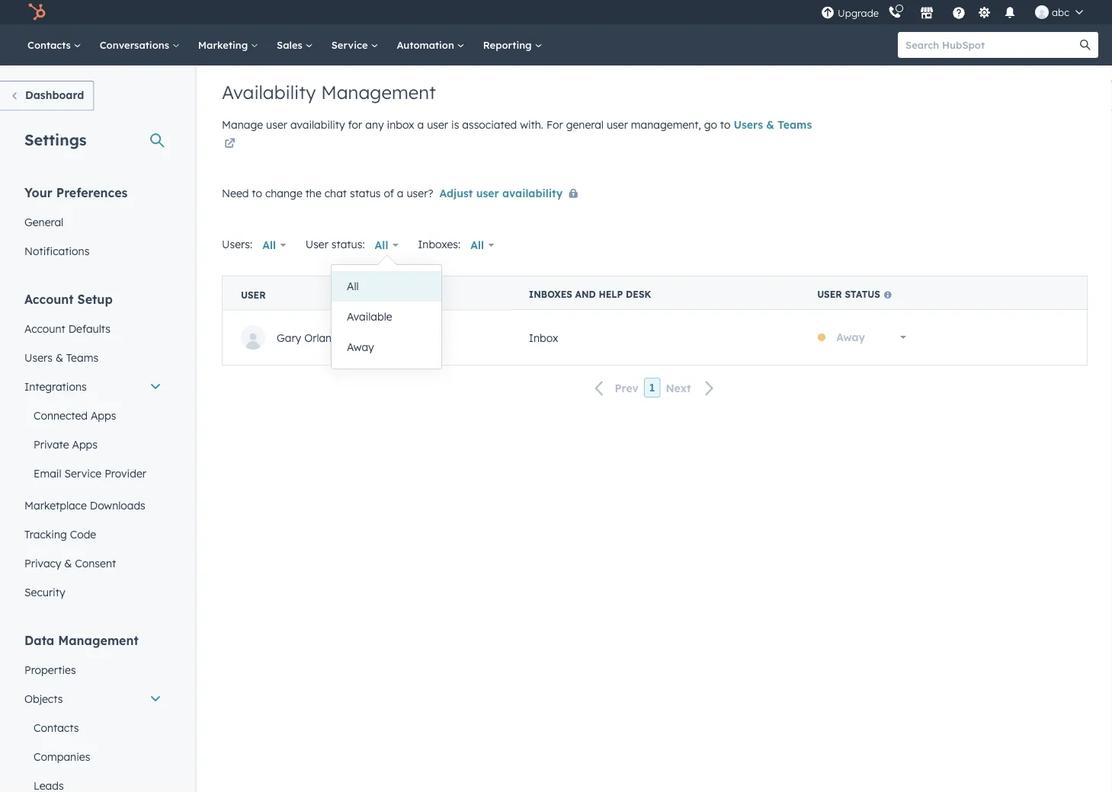 Task type: locate. For each thing, give the bounding box(es) containing it.
0 vertical spatial &
[[767, 118, 775, 132]]

all right users:
[[262, 239, 276, 252]]

&
[[767, 118, 775, 132], [56, 351, 63, 364], [64, 557, 72, 570]]

2 vertical spatial &
[[64, 557, 72, 570]]

all right the status:
[[375, 239, 388, 252]]

marketplaces image
[[920, 7, 934, 21]]

all button down adjust user availability
[[461, 230, 505, 261]]

contacts
[[27, 39, 74, 51], [34, 722, 79, 735]]

notifications image
[[1003, 7, 1017, 21]]

management for data management
[[58, 633, 139, 648]]

next
[[666, 381, 691, 395]]

2 all button from the left
[[365, 230, 409, 261]]

a right of in the top of the page
[[397, 186, 404, 200]]

0 vertical spatial teams
[[778, 118, 812, 132]]

teams inside account setup element
[[66, 351, 98, 364]]

link opens in a new window image
[[225, 139, 235, 150]]

contacts down hubspot link
[[27, 39, 74, 51]]

is
[[451, 118, 459, 132]]

user for user
[[241, 289, 266, 301]]

general link
[[15, 208, 171, 237]]

0 horizontal spatial users & teams link
[[15, 343, 171, 372]]

0 vertical spatial contacts link
[[18, 24, 91, 66]]

0 horizontal spatial user
[[241, 289, 266, 301]]

provider
[[105, 467, 146, 480]]

all button up all button
[[365, 230, 409, 261]]

away down available
[[347, 341, 374, 354]]

all button for inboxes:
[[461, 230, 505, 261]]

users:
[[222, 238, 252, 251]]

1 vertical spatial contacts
[[34, 722, 79, 735]]

& right 'privacy'
[[64, 557, 72, 570]]

1 horizontal spatial service
[[331, 39, 371, 51]]

0 horizontal spatial all button
[[252, 230, 296, 261]]

inboxes
[[529, 289, 573, 300]]

1 vertical spatial teams
[[66, 351, 98, 364]]

a right 'inbox'
[[417, 118, 424, 132]]

management up properties link
[[58, 633, 139, 648]]

notifications button
[[997, 0, 1023, 24]]

away down the user status
[[836, 331, 865, 344]]

your
[[24, 185, 52, 200]]

service down private apps link
[[64, 467, 102, 480]]

away inside button
[[347, 341, 374, 354]]

gary orlando image
[[1035, 5, 1049, 19]]

contacts link
[[18, 24, 91, 66], [15, 714, 171, 743]]

0 vertical spatial availability
[[290, 118, 345, 132]]

account inside account defaults link
[[24, 322, 65, 335]]

0 vertical spatial account
[[24, 292, 74, 307]]

companies link
[[15, 743, 171, 772]]

gary orlando
[[277, 331, 345, 344]]

account up account defaults
[[24, 292, 74, 307]]

1 horizontal spatial teams
[[778, 118, 812, 132]]

data management element
[[15, 632, 171, 793]]

all for users:
[[262, 239, 276, 252]]

gary
[[277, 331, 301, 344]]

privacy
[[24, 557, 61, 570]]

teams for setup
[[66, 351, 98, 364]]

list box
[[332, 265, 441, 369]]

marketplace
[[24, 499, 87, 512]]

service up the availability management
[[331, 39, 371, 51]]

2 user from the left
[[241, 289, 266, 301]]

availability inside button
[[502, 186, 563, 200]]

reporting link
[[474, 24, 552, 66]]

contacts link down hubspot link
[[18, 24, 91, 66]]

0 vertical spatial a
[[417, 118, 424, 132]]

away
[[836, 331, 865, 344], [347, 341, 374, 354]]

account down "account setup"
[[24, 322, 65, 335]]

availability down with.
[[502, 186, 563, 200]]

1 horizontal spatial users & teams
[[734, 118, 812, 132]]

marketplaces button
[[911, 0, 943, 24]]

defaults
[[68, 322, 111, 335]]

need to change the chat status of a user?
[[222, 186, 433, 200]]

user for user status
[[817, 289, 842, 300]]

apps down the integrations button
[[91, 409, 116, 422]]

help button
[[946, 0, 972, 24]]

1 horizontal spatial away
[[836, 331, 865, 344]]

adjust user availability button
[[439, 184, 584, 204]]

0 vertical spatial users
[[734, 118, 763, 132]]

user
[[817, 289, 842, 300], [241, 289, 266, 301]]

users for availability management
[[734, 118, 763, 132]]

0 horizontal spatial users & teams
[[24, 351, 98, 364]]

0 horizontal spatial &
[[56, 351, 63, 364]]

available button
[[332, 302, 441, 332]]

1 vertical spatial apps
[[72, 438, 98, 451]]

all up available
[[347, 280, 359, 293]]

help image
[[952, 7, 966, 21]]

1 vertical spatial users & teams link
[[15, 343, 171, 372]]

tracking
[[24, 528, 67, 541]]

contacts link for companies link
[[15, 714, 171, 743]]

user down users:
[[241, 289, 266, 301]]

private apps link
[[15, 430, 171, 459]]

1 horizontal spatial to
[[720, 118, 731, 132]]

all button left 'user'
[[252, 230, 296, 261]]

0 vertical spatial users & teams
[[734, 118, 812, 132]]

management up the any
[[321, 81, 436, 104]]

all button for user status:
[[365, 230, 409, 261]]

1 all button from the left
[[252, 230, 296, 261]]

management,
[[631, 118, 701, 132]]

calling icon image
[[888, 6, 902, 20]]

2 horizontal spatial all button
[[461, 230, 505, 261]]

users & teams right the go
[[734, 118, 812, 132]]

contacts link for the conversations link
[[18, 24, 91, 66]]

pagination navigation
[[222, 378, 1088, 398]]

privacy & consent link
[[15, 549, 171, 578]]

apps up email service provider
[[72, 438, 98, 451]]

0 vertical spatial management
[[321, 81, 436, 104]]

users & teams link
[[222, 118, 812, 154], [15, 343, 171, 372]]

0 horizontal spatial service
[[64, 467, 102, 480]]

1 horizontal spatial users & teams link
[[222, 118, 812, 154]]

1 horizontal spatial a
[[417, 118, 424, 132]]

your preferences element
[[15, 184, 171, 266]]

list box containing all
[[332, 265, 441, 369]]

1 account from the top
[[24, 292, 74, 307]]

0 horizontal spatial users
[[24, 351, 53, 364]]

status
[[845, 289, 880, 300]]

reporting
[[483, 39, 535, 51]]

setup
[[77, 292, 113, 307]]

1 horizontal spatial &
[[64, 557, 72, 570]]

account
[[24, 292, 74, 307], [24, 322, 65, 335]]

& right the go
[[767, 118, 775, 132]]

users inside account setup element
[[24, 351, 53, 364]]

to
[[720, 118, 731, 132], [252, 186, 262, 200]]

users & teams
[[734, 118, 812, 132], [24, 351, 98, 364]]

notifications link
[[15, 237, 171, 266]]

users up integrations
[[24, 351, 53, 364]]

0 horizontal spatial to
[[252, 186, 262, 200]]

user left status
[[817, 289, 842, 300]]

menu
[[820, 0, 1094, 24]]

availability down the availability management
[[290, 118, 345, 132]]

email service provider link
[[15, 459, 171, 488]]

orlando
[[304, 331, 345, 344]]

any
[[365, 118, 384, 132]]

all button
[[252, 230, 296, 261], [365, 230, 409, 261], [461, 230, 505, 261]]

2 account from the top
[[24, 322, 65, 335]]

1 horizontal spatial user
[[817, 289, 842, 300]]

1 user from the left
[[817, 289, 842, 300]]

1 horizontal spatial users
[[734, 118, 763, 132]]

1 vertical spatial &
[[56, 351, 63, 364]]

1 vertical spatial account
[[24, 322, 65, 335]]

& up integrations
[[56, 351, 63, 364]]

1 horizontal spatial management
[[321, 81, 436, 104]]

users & teams up integrations
[[24, 351, 98, 364]]

1 vertical spatial users
[[24, 351, 53, 364]]

chat
[[325, 186, 347, 200]]

contacts inside data management element
[[34, 722, 79, 735]]

0 horizontal spatial a
[[397, 186, 404, 200]]

& for management
[[767, 118, 775, 132]]

all
[[262, 239, 276, 252], [375, 239, 388, 252], [471, 239, 484, 252], [347, 280, 359, 293]]

abc
[[1052, 6, 1070, 18]]

0 vertical spatial apps
[[91, 409, 116, 422]]

user right adjust
[[476, 186, 499, 200]]

account setup element
[[15, 291, 171, 607]]

users & teams link down defaults
[[15, 343, 171, 372]]

1 vertical spatial availability
[[502, 186, 563, 200]]

apps
[[91, 409, 116, 422], [72, 438, 98, 451]]

1 vertical spatial users & teams
[[24, 351, 98, 364]]

users & teams for setup
[[24, 351, 98, 364]]

tracking code
[[24, 528, 96, 541]]

users & teams link up "adjust user availability" button
[[222, 118, 812, 154]]

conversations link
[[91, 24, 189, 66]]

user status
[[817, 289, 880, 300]]

0 horizontal spatial management
[[58, 633, 139, 648]]

1 horizontal spatial availability
[[502, 186, 563, 200]]

users & teams inside account setup element
[[24, 351, 98, 364]]

1 vertical spatial contacts link
[[15, 714, 171, 743]]

2 horizontal spatial &
[[767, 118, 775, 132]]

users
[[734, 118, 763, 132], [24, 351, 53, 364]]

0 horizontal spatial teams
[[66, 351, 98, 364]]

and
[[575, 289, 596, 300]]

users & teams link for setup
[[15, 343, 171, 372]]

for
[[348, 118, 362, 132]]

1 vertical spatial service
[[64, 467, 102, 480]]

1 horizontal spatial all button
[[365, 230, 409, 261]]

service link
[[322, 24, 388, 66]]

all right inboxes:
[[471, 239, 484, 252]]

desk
[[626, 289, 651, 300]]

apps inside 'link'
[[91, 409, 116, 422]]

change
[[265, 186, 302, 200]]

user
[[266, 118, 287, 132], [427, 118, 448, 132], [607, 118, 628, 132], [476, 186, 499, 200]]

help
[[599, 289, 623, 300]]

settings
[[24, 130, 87, 149]]

of
[[384, 186, 394, 200]]

0 horizontal spatial availability
[[290, 118, 345, 132]]

to right the go
[[720, 118, 731, 132]]

upgrade image
[[821, 6, 835, 20]]

available
[[347, 310, 392, 324]]

0 vertical spatial users & teams link
[[222, 118, 812, 154]]

contacts link up companies
[[15, 714, 171, 743]]

3 all button from the left
[[461, 230, 505, 261]]

settings image
[[978, 6, 992, 20]]

0 horizontal spatial away
[[347, 341, 374, 354]]

users right the go
[[734, 118, 763, 132]]

contacts up companies
[[34, 722, 79, 735]]

to right need
[[252, 186, 262, 200]]

user left is
[[427, 118, 448, 132]]

1 vertical spatial management
[[58, 633, 139, 648]]

abc button
[[1026, 0, 1093, 24]]

a
[[417, 118, 424, 132], [397, 186, 404, 200]]



Task type: describe. For each thing, give the bounding box(es) containing it.
settings link
[[975, 4, 994, 20]]

user down availability
[[266, 118, 287, 132]]

automation link
[[388, 24, 474, 66]]

email service provider
[[34, 467, 146, 480]]

companies
[[34, 751, 90, 764]]

search image
[[1080, 40, 1091, 50]]

manage
[[222, 118, 263, 132]]

associated
[[462, 118, 517, 132]]

email
[[34, 467, 61, 480]]

inboxes:
[[418, 238, 461, 251]]

teams for management
[[778, 118, 812, 132]]

all button for users:
[[252, 230, 296, 261]]

user?
[[407, 186, 433, 200]]

privacy & consent
[[24, 557, 116, 570]]

data
[[24, 633, 54, 648]]

security link
[[15, 578, 171, 607]]

inboxes and help desk
[[529, 289, 651, 300]]

menu containing abc
[[820, 0, 1094, 24]]

marketplace downloads link
[[15, 491, 171, 520]]

away button
[[332, 332, 441, 363]]

inbox
[[387, 118, 414, 132]]

adjust
[[439, 186, 473, 200]]

connected apps
[[34, 409, 116, 422]]

0 vertical spatial contacts
[[27, 39, 74, 51]]

account defaults link
[[15, 314, 171, 343]]

availability for adjust
[[502, 186, 563, 200]]

search button
[[1073, 32, 1099, 58]]

need
[[222, 186, 249, 200]]

& inside "link"
[[64, 557, 72, 570]]

1
[[649, 381, 655, 395]]

data management
[[24, 633, 139, 648]]

account for account setup
[[24, 292, 74, 307]]

your preferences
[[24, 185, 128, 200]]

user status:
[[305, 238, 365, 251]]

status
[[350, 186, 381, 200]]

& for setup
[[56, 351, 63, 364]]

away inside popup button
[[836, 331, 865, 344]]

general
[[566, 118, 604, 132]]

sales link
[[268, 24, 322, 66]]

manage user availability for any inbox a user is associated with. for general user management, go to
[[222, 118, 734, 132]]

the
[[305, 186, 322, 200]]

all inside button
[[347, 280, 359, 293]]

1 button
[[644, 378, 661, 398]]

account setup
[[24, 292, 113, 307]]

sales
[[277, 39, 305, 51]]

user inside button
[[476, 186, 499, 200]]

users & teams for management
[[734, 118, 812, 132]]

general
[[24, 215, 63, 229]]

hubspot link
[[18, 3, 57, 21]]

code
[[70, 528, 96, 541]]

consent
[[75, 557, 116, 570]]

objects button
[[15, 685, 171, 714]]

all button
[[332, 271, 441, 302]]

connected
[[34, 409, 88, 422]]

with.
[[520, 118, 544, 132]]

next button
[[661, 378, 724, 398]]

marketing
[[198, 39, 251, 51]]

hubspot image
[[27, 3, 46, 21]]

properties
[[24, 664, 76, 677]]

apps for private apps
[[72, 438, 98, 451]]

Search HubSpot search field
[[898, 32, 1085, 58]]

go
[[704, 118, 717, 132]]

link opens in a new window image
[[225, 135, 235, 154]]

marketplace downloads
[[24, 499, 145, 512]]

dashboard link
[[0, 81, 94, 111]]

0 vertical spatial service
[[331, 39, 371, 51]]

private
[[34, 438, 69, 451]]

prev
[[615, 381, 639, 395]]

0 vertical spatial to
[[720, 118, 731, 132]]

automation
[[397, 39, 457, 51]]

objects
[[24, 693, 63, 706]]

1 vertical spatial a
[[397, 186, 404, 200]]

notifications
[[24, 244, 90, 258]]

integrations
[[24, 380, 87, 393]]

service inside account setup element
[[64, 467, 102, 480]]

conversations
[[100, 39, 172, 51]]

availability for manage
[[290, 118, 345, 132]]

dashboard
[[25, 88, 84, 102]]

tracking code link
[[15, 520, 171, 549]]

availability management
[[222, 81, 436, 104]]

apps for connected apps
[[91, 409, 116, 422]]

all for user status:
[[375, 239, 388, 252]]

prev button
[[586, 378, 644, 398]]

for
[[547, 118, 563, 132]]

marketing link
[[189, 24, 268, 66]]

integrations button
[[15, 372, 171, 401]]

properties link
[[15, 656, 171, 685]]

downloads
[[90, 499, 145, 512]]

management for availability management
[[321, 81, 436, 104]]

security
[[24, 586, 65, 599]]

user right general
[[607, 118, 628, 132]]

calling icon button
[[882, 2, 908, 22]]

adjust user availability
[[439, 186, 563, 200]]

all for inboxes:
[[471, 239, 484, 252]]

account for account defaults
[[24, 322, 65, 335]]

inbox
[[529, 331, 558, 344]]

users & teams link for management
[[222, 118, 812, 154]]

1 vertical spatial to
[[252, 186, 262, 200]]

connected apps link
[[15, 401, 171, 430]]

users for account setup
[[24, 351, 53, 364]]

preferences
[[56, 185, 128, 200]]



Task type: vqa. For each thing, say whether or not it's contained in the screenshot.
'THE' within Apple needs the contact information you provide to us to contact you about our products and services. You may unsubscribe from thes
no



